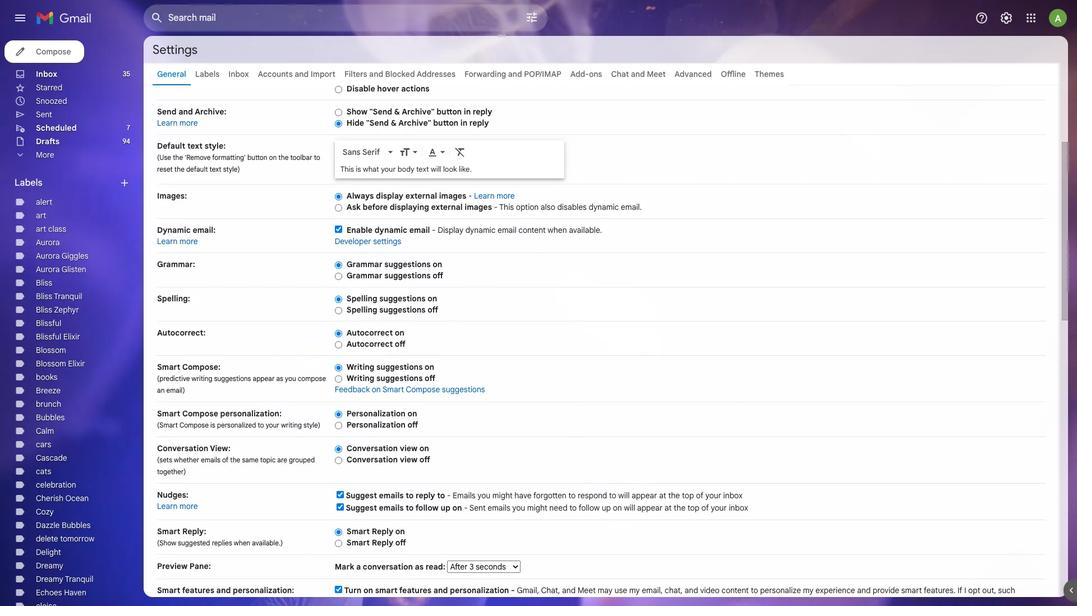 Task type: describe. For each thing, give the bounding box(es) containing it.
personalization for personalization off
[[347, 420, 406, 430]]

"send for hide
[[366, 118, 389, 128]]

suggestions for spelling suggestions on
[[379, 293, 426, 304]]

ocean
[[65, 493, 89, 503]]

1 vertical spatial bubbles
[[62, 520, 91, 530]]

mark
[[335, 562, 354, 572]]

spelling suggestions off
[[347, 305, 438, 315]]

(show
[[157, 539, 176, 547]]

actions
[[401, 84, 430, 94]]

Spelling suggestions off radio
[[335, 306, 342, 315]]

0 vertical spatial this
[[341, 164, 354, 174]]

0 vertical spatial bubbles
[[36, 412, 65, 423]]

smart for smart reply: (show suggested replies when available.)
[[157, 526, 180, 536]]

an
[[157, 386, 165, 394]]

formatting'
[[212, 153, 246, 162]]

1 inbox link from the left
[[36, 69, 57, 79]]

2 up from the left
[[602, 503, 611, 513]]

compose down email)
[[182, 409, 218, 419]]

bliss for bliss zephyr
[[36, 305, 52, 315]]

view for on
[[400, 443, 418, 453]]

same
[[242, 456, 259, 464]]

you for emails
[[478, 490, 491, 501]]

personalization off
[[347, 420, 418, 430]]

brunch link
[[36, 399, 61, 409]]

0 horizontal spatial might
[[493, 490, 513, 501]]

topic
[[260, 456, 276, 464]]

preview
[[157, 561, 188, 571]]

filters
[[345, 69, 367, 79]]

starred link
[[36, 82, 62, 93]]

aurora for aurora giggles
[[36, 251, 60, 261]]

more
[[36, 150, 54, 160]]

such
[[998, 585, 1016, 595]]

delete tomorrow
[[36, 534, 95, 544]]

art link
[[36, 210, 46, 221]]

accounts
[[258, 69, 293, 79]]

spelling:
[[157, 293, 190, 304]]

Writing suggestions off radio
[[335, 375, 342, 383]]

1 vertical spatial of
[[696, 490, 704, 501]]

labels link
[[195, 69, 220, 79]]

2 horizontal spatial you
[[512, 503, 525, 513]]

emails inside conversation view: (sets whether emails of the same topic are grouped together)
[[201, 456, 220, 464]]

94
[[122, 137, 130, 145]]

blossom elixir
[[36, 359, 85, 369]]

off for grammar suggestions on
[[433, 270, 443, 281]]

1 vertical spatial external
[[431, 202, 463, 212]]

cats
[[36, 466, 51, 476]]

writing suggestions off
[[347, 373, 435, 383]]

sans
[[343, 147, 361, 157]]

2 my from the left
[[803, 585, 814, 595]]

off for writing suggestions on
[[425, 373, 435, 383]]

suggestions for spelling suggestions off
[[379, 305, 426, 315]]

- left option
[[494, 202, 498, 212]]

0 vertical spatial inbox
[[723, 490, 743, 501]]

button inside the default text style: (use the 'remove formatting' button on the toolbar to reset the default text style)
[[247, 153, 267, 162]]

emails down suggest emails to reply to - emails you might have forgotten to respond to will appear at the top of your inbox
[[488, 503, 510, 513]]

always display external images - learn more
[[347, 191, 515, 201]]

more inside nudges: learn more
[[180, 501, 198, 511]]

echoes haven link
[[36, 588, 86, 598]]

1 email from the left
[[409, 225, 430, 235]]

look
[[443, 164, 457, 174]]

1 smart from the left
[[375, 585, 398, 595]]

body
[[398, 164, 414, 174]]

have
[[515, 490, 532, 501]]

labels for labels link
[[195, 69, 220, 79]]

1 vertical spatial at
[[665, 503, 672, 513]]

1 horizontal spatial might
[[527, 503, 548, 513]]

blocked
[[385, 69, 415, 79]]

class
[[48, 224, 66, 234]]

archive" for show
[[402, 107, 435, 117]]

inbox inside labels navigation
[[36, 69, 57, 79]]

search mail image
[[147, 8, 167, 28]]

(smart
[[157, 421, 178, 429]]

Autocorrect off radio
[[335, 341, 342, 349]]

0 horizontal spatial dynamic
[[375, 225, 407, 235]]

general link
[[157, 69, 186, 79]]

2 horizontal spatial features
[[399, 585, 432, 595]]

of inside conversation view: (sets whether emails of the same topic are grouped together)
[[222, 456, 229, 464]]

Search mail text field
[[168, 12, 494, 24]]

suggestions for grammar suggestions on
[[384, 259, 431, 269]]

Always display external images radio
[[335, 192, 342, 201]]

to down conversation view off
[[406, 490, 414, 501]]

when inside enable dynamic email - display dynamic email content when available. developer settings
[[548, 225, 567, 235]]

breeze
[[36, 386, 61, 396]]

labels for labels heading
[[15, 177, 42, 189]]

cherish
[[36, 493, 63, 503]]

suggest for suggest emails to reply to - emails you might have forgotten to respond to will appear at the top of your inbox
[[346, 490, 377, 501]]

offline
[[721, 69, 746, 79]]

chat
[[611, 69, 629, 79]]

turn
[[344, 585, 362, 595]]

off up writing suggestions on
[[395, 339, 406, 349]]

email,
[[642, 585, 663, 595]]

1 horizontal spatial text
[[210, 165, 221, 173]]

celebration link
[[36, 480, 76, 490]]

advanced link
[[675, 69, 712, 79]]

button for hide "send & archive" button in reply
[[433, 118, 459, 128]]

style) inside the default text style: (use the 'remove formatting' button on the toolbar to reset the default text style)
[[223, 165, 240, 173]]

Ask before displaying external images radio
[[335, 204, 342, 212]]

tomorrow
[[60, 534, 95, 544]]

to inside 'gmail, chat, and meet may use my email, chat, and video content to personalize my experience and provide smart features. if i opt out, such features will be turned off.'
[[751, 585, 758, 595]]

reply for hide "send & archive" button in reply
[[470, 118, 489, 128]]

this is what your body text will look like.
[[341, 164, 472, 174]]

bliss for bliss link
[[36, 278, 52, 288]]

compose right the (smart at the bottom left
[[180, 421, 209, 429]]

may
[[598, 585, 613, 595]]

gmail, chat, and meet may use my email, chat, and video content to personalize my experience and provide smart features. if i opt out, such features will be turned off.
[[335, 585, 1016, 606]]

suggested
[[178, 539, 210, 547]]

off for spelling suggestions on
[[428, 305, 438, 315]]

labels heading
[[15, 177, 119, 189]]

blissful elixir link
[[36, 332, 80, 342]]

2 horizontal spatial dynamic
[[589, 202, 619, 212]]

smart for smart reply off
[[347, 538, 370, 548]]

learn more link for nudges:
[[157, 501, 198, 511]]

smart down writing suggestions off
[[383, 384, 404, 394]]

cherish ocean link
[[36, 493, 89, 503]]

appear inside "smart compose: (predictive writing suggestions appear as you compose an email)"
[[253, 374, 275, 383]]

grammar suggestions off
[[347, 270, 443, 281]]

display
[[438, 225, 464, 235]]

images:
[[157, 191, 187, 201]]

1 horizontal spatial meet
[[647, 69, 666, 79]]

more up 'ask before displaying external images - this option also disables dynamic email.'
[[497, 191, 515, 201]]

Show "Send & Archive" button in reply radio
[[335, 108, 342, 117]]

2 vertical spatial of
[[702, 503, 709, 513]]

giggles
[[62, 251, 88, 261]]

art for art class
[[36, 224, 46, 234]]

books
[[36, 372, 57, 382]]

bubbles link
[[36, 412, 65, 423]]

suggest for suggest emails to follow up on - sent emails you might need to follow up on will appear at the top of your inbox
[[346, 503, 377, 513]]

art for art link
[[36, 210, 46, 221]]

dreamy link
[[36, 561, 63, 571]]

conversation for conversation view: (sets whether emails of the same topic are grouped together)
[[157, 443, 208, 453]]

Grammar suggestions off radio
[[335, 272, 342, 280]]

blissful for blissful "link"
[[36, 318, 61, 328]]

0 horizontal spatial features
[[182, 585, 214, 595]]

are
[[277, 456, 287, 464]]

Writing suggestions on radio
[[335, 364, 342, 372]]

features inside 'gmail, chat, and meet may use my email, chat, and video content to personalize my experience and provide smart features. if i opt out, such features will be turned off.'
[[335, 596, 365, 606]]

compose button
[[4, 40, 84, 63]]

reply for off
[[372, 538, 393, 548]]

suggest emails to reply to - emails you might have forgotten to respond to will appear at the top of your inbox
[[346, 490, 743, 501]]

to up the smart reply off
[[406, 503, 414, 513]]

disables
[[557, 202, 587, 212]]

option
[[516, 202, 539, 212]]

1 horizontal spatial is
[[356, 164, 361, 174]]

personalization: inside smart compose personalization: (smart compose is personalized to your writing style)
[[220, 409, 282, 419]]

- down emails
[[464, 503, 468, 513]]

when inside smart reply: (show suggested replies when available.)
[[234, 539, 250, 547]]

bliss for bliss tranquil
[[36, 291, 52, 301]]

2 inbox link from the left
[[229, 69, 249, 79]]

emails
[[453, 490, 476, 501]]

1 horizontal spatial as
[[415, 562, 424, 572]]

conversation for conversation view off
[[347, 455, 398, 465]]

Personalization on radio
[[335, 410, 342, 419]]

reply:
[[182, 526, 206, 536]]

smart for smart compose personalization: (smart compose is personalized to your writing style)
[[157, 409, 180, 419]]

emails up 'smart reply on'
[[379, 503, 404, 513]]

writing inside smart compose personalization: (smart compose is personalized to your writing style)
[[281, 421, 302, 429]]

smart compose personalization: (smart compose is personalized to your writing style)
[[157, 409, 320, 429]]

Spelling suggestions on radio
[[335, 295, 342, 303]]

delete tomorrow link
[[36, 534, 95, 544]]

accounts and import
[[258, 69, 336, 79]]

reply for on
[[372, 526, 393, 536]]

dreamy for dreamy tranquil
[[36, 574, 63, 584]]

blissful for blissful elixir
[[36, 332, 61, 342]]

blossom for blossom elixir
[[36, 359, 66, 369]]

opt
[[969, 585, 981, 595]]

(predictive
[[157, 374, 190, 383]]

a
[[356, 562, 361, 572]]

enable dynamic email - display dynamic email content when available. developer settings
[[335, 225, 602, 246]]

toolbar
[[290, 153, 312, 162]]

blossom for blossom link on the bottom left of the page
[[36, 345, 66, 355]]

to left respond
[[569, 490, 576, 501]]

bliss zephyr
[[36, 305, 79, 315]]

snoozed
[[36, 96, 67, 106]]

0 vertical spatial at
[[659, 490, 666, 501]]

button for show "send & archive" button in reply
[[437, 107, 462, 117]]

i
[[965, 585, 967, 595]]

books link
[[36, 372, 57, 382]]

Conversation view off radio
[[335, 456, 342, 465]]

dreamy tranquil
[[36, 574, 93, 584]]

mark a conversation as read:
[[335, 562, 447, 572]]

like.
[[459, 164, 472, 174]]

will inside 'gmail, chat, and meet may use my email, chat, and video content to personalize my experience and provide smart features. if i opt out, such features will be turned off.'
[[367, 596, 378, 606]]

chat and meet link
[[611, 69, 666, 79]]

1 horizontal spatial sent
[[470, 503, 486, 513]]

is inside smart compose personalization: (smart compose is personalized to your writing style)
[[210, 421, 215, 429]]

emails down conversation view off
[[379, 490, 404, 501]]

themes
[[755, 69, 784, 79]]

Smart Reply on radio
[[335, 528, 342, 536]]

dazzle
[[36, 520, 60, 530]]



Task type: vqa. For each thing, say whether or not it's contained in the screenshot.


Task type: locate. For each thing, give the bounding box(es) containing it.
to inside smart compose personalization: (smart compose is personalized to your writing style)
[[258, 421, 264, 429]]

tranquil
[[54, 291, 82, 301], [65, 574, 93, 584]]

suggestions
[[384, 259, 431, 269], [384, 270, 431, 281], [379, 293, 426, 304], [379, 305, 426, 315], [377, 362, 423, 372], [377, 373, 423, 383], [214, 374, 251, 383], [442, 384, 485, 394]]

gmail,
[[517, 585, 539, 595]]

external
[[406, 191, 437, 201], [431, 202, 463, 212]]

1 vertical spatial sent
[[470, 503, 486, 513]]

reply down forwarding
[[473, 107, 492, 117]]

1 inbox from the left
[[36, 69, 57, 79]]

archive:
[[195, 107, 227, 117]]

dazzle bubbles link
[[36, 520, 91, 530]]

0 horizontal spatial follow
[[416, 503, 439, 513]]

writing for writing suggestions off
[[347, 373, 375, 383]]

sent link
[[36, 109, 52, 120]]

ask
[[347, 202, 361, 212]]

blossom
[[36, 345, 66, 355], [36, 359, 66, 369]]

gmail image
[[36, 7, 97, 29]]

0 horizontal spatial this
[[341, 164, 354, 174]]

- up 'ask before displaying external images - this option also disables dynamic email.'
[[469, 191, 472, 201]]

1 view from the top
[[400, 443, 418, 453]]

0 vertical spatial of
[[222, 456, 229, 464]]

advanced search options image
[[521, 6, 543, 29]]

to right need
[[570, 503, 577, 513]]

2 vertical spatial button
[[247, 153, 267, 162]]

settings image
[[1000, 11, 1013, 25]]

send
[[157, 107, 177, 117]]

will
[[431, 164, 441, 174], [619, 490, 630, 501], [624, 503, 635, 513], [367, 596, 378, 606]]

archive" up 'hide "send & archive" button in reply'
[[402, 107, 435, 117]]

0 horizontal spatial smart
[[375, 585, 398, 595]]

smart for smart features and personalization:
[[157, 585, 180, 595]]

content inside 'gmail, chat, and meet may use my email, chat, and video content to personalize my experience and provide smart features. if i opt out, such features will be turned off.'
[[722, 585, 749, 595]]

accounts and import link
[[258, 69, 336, 79]]

in for hide "send & archive" button in reply
[[461, 118, 468, 128]]

0 horizontal spatial style)
[[223, 165, 240, 173]]

smart up (predictive
[[157, 362, 180, 372]]

1 follow from the left
[[416, 503, 439, 513]]

labels navigation
[[0, 36, 144, 606]]

blossom down the "blissful elixir" at left
[[36, 345, 66, 355]]

main menu image
[[13, 11, 27, 25]]

remove formatting ‪(⌘\)‬ image
[[454, 147, 466, 158]]

1 horizontal spatial writing
[[281, 421, 302, 429]]

learn more link
[[157, 118, 198, 128], [474, 191, 515, 201], [157, 236, 198, 246], [157, 501, 198, 511]]

1 horizontal spatial you
[[478, 490, 491, 501]]

in for show "send & archive" button in reply
[[464, 107, 471, 117]]

None checkbox
[[337, 491, 344, 498]]

1 vertical spatial appear
[[632, 490, 657, 501]]

conversation for conversation view on
[[347, 443, 398, 453]]

1 bliss from the top
[[36, 278, 52, 288]]

reply left emails
[[416, 490, 435, 501]]

learn more link down the nudges:
[[157, 501, 198, 511]]

0 vertical spatial spelling
[[347, 293, 377, 304]]

available.)
[[252, 539, 283, 547]]

3 aurora from the top
[[36, 264, 60, 274]]

smart right smart reply off option
[[347, 538, 370, 548]]

learn inside dynamic email: learn more
[[157, 236, 178, 246]]

2 vertical spatial aurora
[[36, 264, 60, 274]]

1 vertical spatial art
[[36, 224, 46, 234]]

learn inside send and archive: learn more
[[157, 118, 178, 128]]

1 grammar from the top
[[347, 259, 382, 269]]

art down alert
[[36, 210, 46, 221]]

2 smart from the left
[[902, 585, 922, 595]]

delight
[[36, 547, 61, 557]]

smart for smart compose: (predictive writing suggestions appear as you compose an email)
[[157, 362, 180, 372]]

0 horizontal spatial text
[[187, 141, 203, 151]]

- left gmail,
[[511, 585, 515, 595]]

1 vertical spatial when
[[234, 539, 250, 547]]

1 horizontal spatial inbox
[[229, 69, 249, 79]]

to inside the default text style: (use the 'remove formatting' button on the toolbar to reset the default text style)
[[314, 153, 320, 162]]

"send for show
[[370, 107, 392, 117]]

1 vertical spatial dreamy
[[36, 574, 63, 584]]

2 horizontal spatial text
[[416, 164, 429, 174]]

0 horizontal spatial writing
[[192, 374, 212, 383]]

learn more link down send
[[157, 118, 198, 128]]

compose down writing suggestions off
[[406, 384, 440, 394]]

view up conversation view off
[[400, 443, 418, 453]]

1 writing from the top
[[347, 362, 375, 372]]

0 vertical spatial personalization:
[[220, 409, 282, 419]]

conversation down conversation view on
[[347, 455, 398, 465]]

1 reply from the top
[[372, 526, 393, 536]]

off for conversation view on
[[420, 455, 430, 465]]

reply for show "send & archive" button in reply
[[473, 107, 492, 117]]

filters and blocked addresses
[[345, 69, 456, 79]]

0 vertical spatial as
[[276, 374, 283, 383]]

2 email from the left
[[498, 225, 517, 235]]

2 vertical spatial bliss
[[36, 305, 52, 315]]

sans serif option
[[341, 147, 386, 158]]

conversation inside conversation view: (sets whether emails of the same topic are grouped together)
[[157, 443, 208, 453]]

spelling suggestions on
[[347, 293, 437, 304]]

more down the archive:
[[180, 118, 198, 128]]

this
[[341, 164, 354, 174], [499, 202, 514, 212]]

dazzle bubbles
[[36, 520, 91, 530]]

2 aurora from the top
[[36, 251, 60, 261]]

personalization up personalization off
[[347, 409, 406, 419]]

1 vertical spatial meet
[[578, 585, 596, 595]]

aurora giggles
[[36, 251, 88, 261]]

smart reply: (show suggested replies when available.)
[[157, 526, 283, 547]]

my right 'use'
[[629, 585, 640, 595]]

1 up from the left
[[441, 503, 451, 513]]

formatting options toolbar
[[338, 141, 561, 162]]

snoozed link
[[36, 96, 67, 106]]

spelling for spelling suggestions off
[[347, 305, 377, 315]]

1 horizontal spatial up
[[602, 503, 611, 513]]

1 vertical spatial blossom
[[36, 359, 66, 369]]

elixir for blissful elixir
[[63, 332, 80, 342]]

learn inside nudges: learn more
[[157, 501, 178, 511]]

blissful link
[[36, 318, 61, 328]]

1 autocorrect from the top
[[347, 328, 393, 338]]

1 vertical spatial top
[[688, 503, 700, 513]]

0 horizontal spatial content
[[519, 225, 546, 235]]

2 blissful from the top
[[36, 332, 61, 342]]

aurora link
[[36, 237, 60, 247]]

to right toolbar at top left
[[314, 153, 320, 162]]

you left compose
[[285, 374, 296, 383]]

1 personalization from the top
[[347, 409, 406, 419]]

this left option
[[499, 202, 514, 212]]

1 horizontal spatial features
[[335, 596, 365, 606]]

content down option
[[519, 225, 546, 235]]

inbox right labels link
[[229, 69, 249, 79]]

replies
[[212, 539, 232, 547]]

0 vertical spatial you
[[285, 374, 296, 383]]

0 horizontal spatial labels
[[15, 177, 42, 189]]

1 horizontal spatial smart
[[902, 585, 922, 595]]

1 vertical spatial "send
[[366, 118, 389, 128]]

Grammar suggestions on radio
[[335, 261, 342, 269]]

- left display
[[432, 225, 436, 235]]

inbox link up starred
[[36, 69, 57, 79]]

2 vertical spatial reply
[[416, 490, 435, 501]]

compose
[[298, 374, 326, 383]]

2 blossom from the top
[[36, 359, 66, 369]]

support image
[[975, 11, 989, 25]]

add-
[[571, 69, 589, 79]]

appear
[[253, 374, 275, 383], [632, 490, 657, 501], [637, 503, 663, 513]]

0 vertical spatial suggest
[[346, 490, 377, 501]]

blissful
[[36, 318, 61, 328], [36, 332, 61, 342]]

tranquil for bliss tranquil
[[54, 291, 82, 301]]

Disable hover actions radio
[[335, 85, 342, 94]]

&
[[394, 107, 400, 117], [391, 118, 397, 128]]

0 vertical spatial view
[[400, 443, 418, 453]]

1 vertical spatial spelling
[[347, 305, 377, 315]]

button
[[437, 107, 462, 117], [433, 118, 459, 128], [247, 153, 267, 162]]

1 vertical spatial images
[[465, 202, 492, 212]]

learn more link for send and archive:
[[157, 118, 198, 128]]

2 autocorrect from the top
[[347, 339, 393, 349]]

2 dreamy from the top
[[36, 574, 63, 584]]

1 vertical spatial aurora
[[36, 251, 60, 261]]

reply up 'formatting options' toolbar
[[470, 118, 489, 128]]

more inside dynamic email: learn more
[[180, 236, 198, 246]]

button right formatting'
[[247, 153, 267, 162]]

0 vertical spatial content
[[519, 225, 546, 235]]

0 vertical spatial blossom
[[36, 345, 66, 355]]

1 vertical spatial reply
[[470, 118, 489, 128]]

suggestions for writing suggestions on
[[377, 362, 423, 372]]

0 vertical spatial button
[[437, 107, 462, 117]]

0 vertical spatial bliss
[[36, 278, 52, 288]]

forwarding and pop/imap
[[465, 69, 562, 79]]

chat,
[[541, 585, 560, 595]]

more inside send and archive: learn more
[[180, 118, 198, 128]]

archive" for hide
[[399, 118, 431, 128]]

1 suggest from the top
[[346, 490, 377, 501]]

off up mark a conversation as read: on the left
[[395, 538, 406, 548]]

feedback on smart compose suggestions link
[[335, 384, 485, 394]]

smart inside 'gmail, chat, and meet may use my email, chat, and video content to personalize my experience and provide smart features. if i opt out, such features will be turned off.'
[[902, 585, 922, 595]]

smart down "preview"
[[157, 585, 180, 595]]

view for off
[[400, 455, 418, 465]]

spelling for spelling suggestions on
[[347, 293, 377, 304]]

Personalization off radio
[[335, 421, 342, 430]]

0 vertical spatial meet
[[647, 69, 666, 79]]

& for hide
[[391, 118, 397, 128]]

learn more link for dynamic email:
[[157, 236, 198, 246]]

sent inside labels navigation
[[36, 109, 52, 120]]

bliss down bliss link
[[36, 291, 52, 301]]

echoes haven
[[36, 588, 86, 598]]

suggestions for writing suggestions off
[[377, 373, 423, 383]]

writing right writing suggestions on option on the bottom of the page
[[347, 362, 375, 372]]

1 vertical spatial content
[[722, 585, 749, 595]]

whether
[[174, 456, 199, 464]]

labels
[[195, 69, 220, 79], [15, 177, 42, 189]]

blossom down blossom link on the bottom left of the page
[[36, 359, 66, 369]]

to left "personalize"
[[751, 585, 758, 595]]

"send right hide
[[366, 118, 389, 128]]

tranquil for dreamy tranquil
[[65, 574, 93, 584]]

as left read:
[[415, 562, 424, 572]]

conversation view on
[[347, 443, 429, 453]]

is left what
[[356, 164, 361, 174]]

experience
[[816, 585, 855, 595]]

autocorrect for autocorrect off
[[347, 339, 393, 349]]

personalization for personalization on
[[347, 409, 406, 419]]

1 vertical spatial this
[[499, 202, 514, 212]]

pop/imap
[[524, 69, 562, 79]]

when down also
[[548, 225, 567, 235]]

1 vertical spatial blissful
[[36, 332, 61, 342]]

the inside conversation view: (sets whether emails of the same topic are grouped together)
[[230, 456, 240, 464]]

bliss
[[36, 278, 52, 288], [36, 291, 52, 301], [36, 305, 52, 315]]

meet inside 'gmail, chat, and meet may use my email, chat, and video content to personalize my experience and provide smart features. if i opt out, such features will be turned off.'
[[578, 585, 596, 595]]

smart inside smart reply: (show suggested replies when available.)
[[157, 526, 180, 536]]

nudges: learn more
[[157, 490, 198, 511]]

2 view from the top
[[400, 455, 418, 465]]

aurora up bliss link
[[36, 264, 60, 274]]

more
[[180, 118, 198, 128], [497, 191, 515, 201], [180, 236, 198, 246], [180, 501, 198, 511]]

elixir up blossom link on the bottom left of the page
[[63, 332, 80, 342]]

to right respond
[[609, 490, 617, 501]]

1 vertical spatial autocorrect
[[347, 339, 393, 349]]

turned
[[391, 596, 415, 606]]

aurora for aurora link
[[36, 237, 60, 247]]

inbox link
[[36, 69, 57, 79], [229, 69, 249, 79]]

smart up (show
[[157, 526, 180, 536]]

tranquil up haven
[[65, 574, 93, 584]]

2 personalization from the top
[[347, 420, 406, 430]]

suggestions inside "smart compose: (predictive writing suggestions appear as you compose an email)"
[[214, 374, 251, 383]]

0 vertical spatial labels
[[195, 69, 220, 79]]

smart inside smart compose personalization: (smart compose is personalized to your writing style)
[[157, 409, 180, 419]]

2 spelling from the top
[[347, 305, 377, 315]]

dynamic email: learn more
[[157, 225, 216, 246]]

1 vertical spatial &
[[391, 118, 397, 128]]

content inside enable dynamic email - display dynamic email content when available. developer settings
[[519, 225, 546, 235]]

learn down the nudges:
[[157, 501, 178, 511]]

aurora for aurora glisten
[[36, 264, 60, 274]]

1 horizontal spatial my
[[803, 585, 814, 595]]

0 vertical spatial tranquil
[[54, 291, 82, 301]]

Conversation view on radio
[[335, 445, 342, 453]]

spelling
[[347, 293, 377, 304], [347, 305, 377, 315]]

autocorrect for autocorrect on
[[347, 328, 393, 338]]

1 vertical spatial labels
[[15, 177, 42, 189]]

writing down compose:
[[192, 374, 212, 383]]

personalize
[[760, 585, 801, 595]]

compose inside compose button
[[36, 47, 71, 57]]

smart inside "smart compose: (predictive writing suggestions appear as you compose an email)"
[[157, 362, 180, 372]]

your inside smart compose personalization: (smart compose is personalized to your writing style)
[[266, 421, 279, 429]]

you down have
[[512, 503, 525, 513]]

1 spelling from the top
[[347, 293, 377, 304]]

email down displaying
[[409, 225, 430, 235]]

scheduled link
[[36, 123, 77, 133]]

1 horizontal spatial when
[[548, 225, 567, 235]]

grammar for grammar suggestions off
[[347, 270, 382, 281]]

0 horizontal spatial my
[[629, 585, 640, 595]]

grammar for grammar suggestions on
[[347, 259, 382, 269]]

default
[[157, 141, 185, 151]]

emails down view:
[[201, 456, 220, 464]]

and inside send and archive: learn more
[[179, 107, 193, 117]]

images
[[439, 191, 467, 201], [465, 202, 492, 212]]

off for smart reply on
[[395, 538, 406, 548]]

personalized
[[217, 421, 256, 429]]

content right video
[[722, 585, 749, 595]]

read:
[[426, 562, 445, 572]]

3 bliss from the top
[[36, 305, 52, 315]]

celebration
[[36, 480, 76, 490]]

smart right smart reply on option
[[347, 526, 370, 536]]

1 vertical spatial personalization:
[[233, 585, 294, 595]]

0 vertical spatial appear
[[253, 374, 275, 383]]

grammar suggestions on
[[347, 259, 442, 269]]

- inside enable dynamic email - display dynamic email content when available. developer settings
[[432, 225, 436, 235]]

& for show
[[394, 107, 400, 117]]

bubbles down "brunch"
[[36, 412, 65, 423]]

0 horizontal spatial sent
[[36, 109, 52, 120]]

2 bliss from the top
[[36, 291, 52, 301]]

0 vertical spatial grammar
[[347, 259, 382, 269]]

dreamy down delight
[[36, 561, 63, 571]]

35
[[123, 70, 130, 78]]

more down the nudges:
[[180, 501, 198, 511]]

labels inside labels navigation
[[15, 177, 42, 189]]

dreamy for dreamy link
[[36, 561, 63, 571]]

0 horizontal spatial inbox
[[36, 69, 57, 79]]

use
[[615, 585, 627, 595]]

0 horizontal spatial up
[[441, 503, 451, 513]]

0 vertical spatial is
[[356, 164, 361, 174]]

0 vertical spatial top
[[682, 490, 694, 501]]

None checkbox
[[335, 226, 342, 233], [337, 503, 344, 511], [335, 586, 342, 593], [335, 226, 342, 233], [337, 503, 344, 511], [335, 586, 342, 593]]

2 inbox from the left
[[229, 69, 249, 79]]

1 blissful from the top
[[36, 318, 61, 328]]

0 horizontal spatial as
[[276, 374, 283, 383]]

0 vertical spatial archive"
[[402, 107, 435, 117]]

labels right general
[[195, 69, 220, 79]]

to left emails
[[437, 490, 445, 501]]

smart features and personalization:
[[157, 585, 294, 595]]

elixir for blossom elixir
[[68, 359, 85, 369]]

writing for writing suggestions on
[[347, 362, 375, 372]]

Autocorrect on radio
[[335, 329, 342, 338]]

add-ons
[[571, 69, 602, 79]]

personalization
[[450, 585, 509, 595]]

smart up be
[[375, 585, 398, 595]]

sent
[[36, 109, 52, 120], [470, 503, 486, 513]]

(use
[[157, 153, 171, 162]]

as left compose
[[276, 374, 283, 383]]

1 horizontal spatial content
[[722, 585, 749, 595]]

2 suggest from the top
[[346, 503, 377, 513]]

spelling right spelling suggestions off radio
[[347, 305, 377, 315]]

conversation up conversation view off
[[347, 443, 398, 453]]

compose down gmail image
[[36, 47, 71, 57]]

2 vertical spatial you
[[512, 503, 525, 513]]

1 aurora from the top
[[36, 237, 60, 247]]

conversation up whether
[[157, 443, 208, 453]]

2 art from the top
[[36, 224, 46, 234]]

1 my from the left
[[629, 585, 640, 595]]

add-ons link
[[571, 69, 602, 79]]

up
[[441, 503, 451, 513], [602, 503, 611, 513]]

together)
[[157, 467, 186, 476]]

off down the personalization on
[[408, 420, 418, 430]]

you right emails
[[478, 490, 491, 501]]

learn up 'ask before displaying external images - this option also disables dynamic email.'
[[474, 191, 495, 201]]

my left the experience
[[803, 585, 814, 595]]

0 vertical spatial art
[[36, 210, 46, 221]]

inbox link right labels link
[[229, 69, 249, 79]]

1 horizontal spatial dynamic
[[466, 225, 496, 235]]

1 horizontal spatial inbox link
[[229, 69, 249, 79]]

- left emails
[[447, 490, 451, 501]]

when right replies
[[234, 539, 250, 547]]

on inside the default text style: (use the 'remove formatting' button on the toolbar to reset the default text style)
[[269, 153, 277, 162]]

blissful down bliss zephyr
[[36, 318, 61, 328]]

cascade
[[36, 453, 67, 463]]

suggest
[[346, 490, 377, 501], [346, 503, 377, 513]]

1 horizontal spatial this
[[499, 202, 514, 212]]

'remove
[[185, 153, 211, 162]]

2 reply from the top
[[372, 538, 393, 548]]

compose
[[36, 47, 71, 57], [406, 384, 440, 394], [182, 409, 218, 419], [180, 421, 209, 429]]

autocorrect down the autocorrect on
[[347, 339, 393, 349]]

0 vertical spatial blissful
[[36, 318, 61, 328]]

2 grammar from the top
[[347, 270, 382, 281]]

grammar down developer settings link
[[347, 259, 382, 269]]

1 vertical spatial grammar
[[347, 270, 382, 281]]

view down conversation view on
[[400, 455, 418, 465]]

2 writing from the top
[[347, 373, 375, 383]]

calm link
[[36, 426, 54, 436]]

might down suggest emails to reply to - emails you might have forgotten to respond to will appear at the top of your inbox
[[527, 503, 548, 513]]

reply down 'smart reply on'
[[372, 538, 393, 548]]

1 horizontal spatial style)
[[304, 421, 320, 429]]

suggestions for grammar suggestions off
[[384, 270, 431, 281]]

1 horizontal spatial email
[[498, 225, 517, 235]]

Hide "Send & Archive" button in reply radio
[[335, 119, 342, 128]]

aurora glisten link
[[36, 264, 86, 274]]

archive" down "show "send & archive" button in reply"
[[399, 118, 431, 128]]

inbox up starred
[[36, 69, 57, 79]]

general
[[157, 69, 186, 79]]

0 vertical spatial images
[[439, 191, 467, 201]]

0 horizontal spatial is
[[210, 421, 215, 429]]

1 art from the top
[[36, 210, 46, 221]]

off down grammar suggestions on
[[433, 270, 443, 281]]

2 vertical spatial appear
[[637, 503, 663, 513]]

0 horizontal spatial meet
[[578, 585, 596, 595]]

as inside "smart compose: (predictive writing suggestions appear as you compose an email)"
[[276, 374, 283, 383]]

autocorrect on
[[347, 328, 405, 338]]

features up off.
[[399, 585, 432, 595]]

1 vertical spatial inbox
[[729, 503, 748, 513]]

cozy
[[36, 507, 54, 517]]

smart for smart reply on
[[347, 526, 370, 536]]

1 dreamy from the top
[[36, 561, 63, 571]]

you inside "smart compose: (predictive writing suggestions appear as you compose an email)"
[[285, 374, 296, 383]]

2 follow from the left
[[579, 503, 600, 513]]

as
[[276, 374, 283, 383], [415, 562, 424, 572]]

view
[[400, 443, 418, 453], [400, 455, 418, 465]]

external down always display external images - learn more
[[431, 202, 463, 212]]

learn down send
[[157, 118, 178, 128]]

blissful down blissful "link"
[[36, 332, 61, 342]]

learn more link down dynamic on the left top of the page
[[157, 236, 198, 246]]

1 vertical spatial suggest
[[346, 503, 377, 513]]

if
[[958, 585, 963, 595]]

sent down snoozed link
[[36, 109, 52, 120]]

reply
[[372, 526, 393, 536], [372, 538, 393, 548]]

0 vertical spatial external
[[406, 191, 437, 201]]

None search field
[[144, 4, 548, 31]]

1 vertical spatial in
[[461, 118, 468, 128]]

1 vertical spatial reply
[[372, 538, 393, 548]]

email down 'ask before displaying external images - this option also disables dynamic email.'
[[498, 225, 517, 235]]

what
[[363, 164, 379, 174]]

meet
[[647, 69, 666, 79], [578, 585, 596, 595]]

0 vertical spatial sent
[[36, 109, 52, 120]]

& down "show "send & archive" button in reply"
[[391, 118, 397, 128]]

"send
[[370, 107, 392, 117], [366, 118, 389, 128]]

developer
[[335, 236, 371, 246]]

feedback
[[335, 384, 370, 394]]

0 vertical spatial &
[[394, 107, 400, 117]]

you for as
[[285, 374, 296, 383]]

spelling right spelling suggestions on option
[[347, 293, 377, 304]]

0 horizontal spatial you
[[285, 374, 296, 383]]

bliss up bliss tranquil at the top left of page
[[36, 278, 52, 288]]

writing up feedback
[[347, 373, 375, 383]]

more down dynamic on the left top of the page
[[180, 236, 198, 246]]

Smart Reply off radio
[[335, 539, 342, 548]]

on
[[269, 153, 277, 162], [433, 259, 442, 269], [428, 293, 437, 304], [395, 328, 405, 338], [425, 362, 434, 372], [372, 384, 381, 394], [408, 409, 417, 419], [420, 443, 429, 453], [453, 503, 462, 513], [613, 503, 622, 513], [395, 526, 405, 536], [364, 585, 373, 595]]

off
[[433, 270, 443, 281], [428, 305, 438, 315], [395, 339, 406, 349], [425, 373, 435, 383], [408, 420, 418, 430], [420, 455, 430, 465], [395, 538, 406, 548]]

sent down emails
[[470, 503, 486, 513]]

writing inside "smart compose: (predictive writing suggestions appear as you compose an email)"
[[192, 374, 212, 383]]

elixir down the "blissful elixir" at left
[[68, 359, 85, 369]]

ask before displaying external images - this option also disables dynamic email.
[[347, 202, 642, 212]]

learn more link up 'ask before displaying external images - this option also disables dynamic email.'
[[474, 191, 515, 201]]

1 blossom from the top
[[36, 345, 66, 355]]

style) inside smart compose personalization: (smart compose is personalized to your writing style)
[[304, 421, 320, 429]]

might
[[493, 490, 513, 501], [527, 503, 548, 513]]

delight link
[[36, 547, 61, 557]]

alert link
[[36, 197, 52, 207]]



